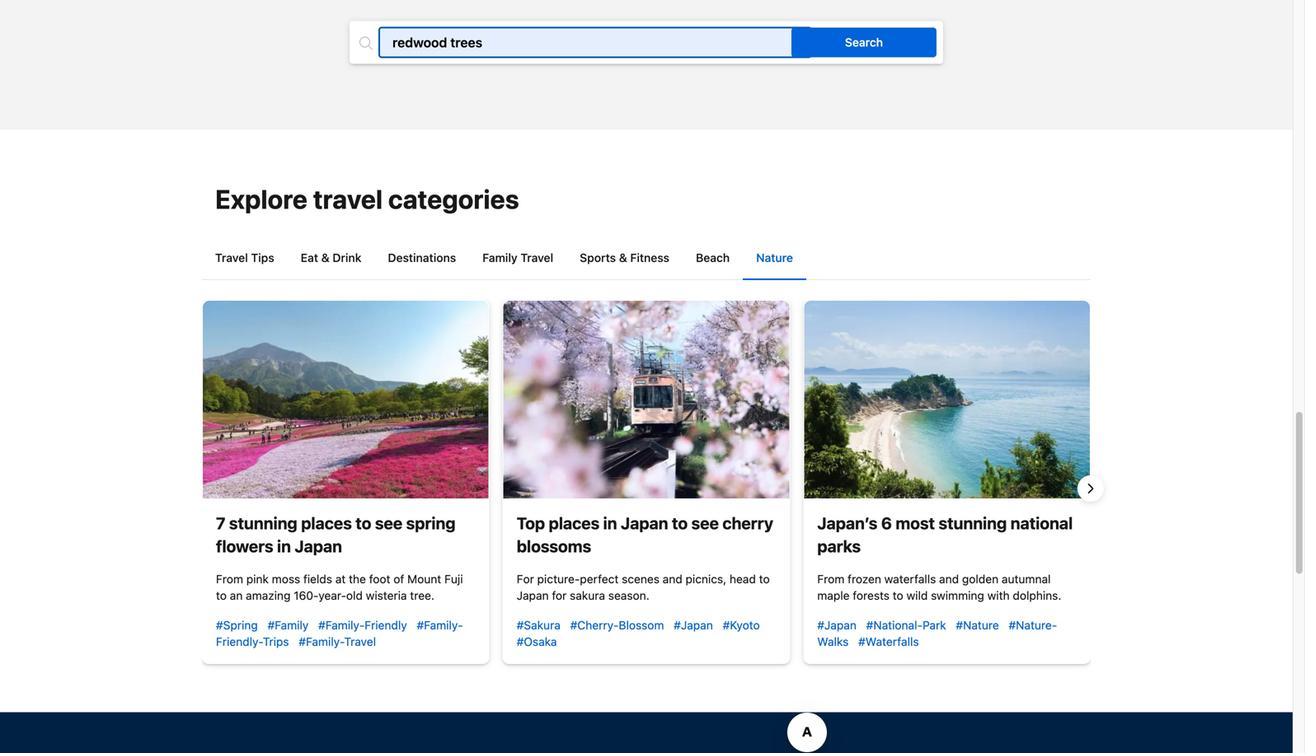 Task type: locate. For each thing, give the bounding box(es) containing it.
moss
[[272, 573, 300, 586]]

#cherry-
[[571, 619, 619, 633]]

1 vertical spatial in
[[277, 537, 291, 556]]

1 horizontal spatial from
[[818, 573, 845, 586]]

#japan down the picnics,
[[674, 619, 713, 633]]

friendly-
[[216, 636, 263, 649]]

nature
[[757, 251, 794, 265]]

1 from from the left
[[216, 573, 243, 586]]

2 stunning from the left
[[939, 514, 1007, 533]]

1 vertical spatial japan
[[295, 537, 342, 556]]

#japan link up walks
[[818, 619, 857, 633]]

from
[[216, 573, 243, 586], [818, 573, 845, 586]]

to
[[356, 514, 372, 533], [672, 514, 688, 533], [759, 573, 770, 586], [216, 589, 227, 603], [893, 589, 904, 603]]

#osaka
[[517, 636, 557, 649]]

categories
[[388, 184, 519, 215]]

stunning up flowers
[[229, 514, 298, 533]]

and right scenes
[[663, 573, 683, 586]]

travel right family in the left of the page
[[521, 251, 554, 265]]

scenes
[[622, 573, 660, 586]]

0 horizontal spatial travel
[[215, 251, 248, 265]]

2 #japan from the left
[[818, 619, 857, 633]]

japan down for
[[517, 589, 549, 603]]

japan up scenes
[[621, 514, 669, 533]]

0 horizontal spatial #japan link
[[674, 619, 713, 633]]

1 horizontal spatial travel
[[521, 251, 554, 265]]

japan's
[[818, 514, 878, 533]]

to up the picnics,
[[672, 514, 688, 533]]

amazing
[[246, 589, 291, 603]]

see inside top places in japan to see cherry blossoms
[[692, 514, 719, 533]]

pink
[[246, 573, 269, 586]]

#japan up walks
[[818, 619, 857, 633]]

sakura
[[570, 589, 606, 603]]

#family- up #family-travel link
[[318, 619, 365, 633]]

0 horizontal spatial places
[[301, 514, 352, 533]]

2 #japan link from the left
[[818, 619, 857, 633]]

#family- for #family- friendly-trips
[[417, 619, 463, 633]]

places inside top places in japan to see cherry blossoms
[[549, 514, 600, 533]]

7
[[216, 514, 226, 533]]

#sakura
[[517, 619, 561, 633]]

2 horizontal spatial japan
[[621, 514, 669, 533]]

tree.
[[410, 589, 435, 603]]

frozen
[[848, 573, 882, 586]]

see left "spring"
[[375, 514, 403, 533]]

flowers
[[216, 537, 274, 556]]

stunning
[[229, 514, 298, 533], [939, 514, 1007, 533]]

family
[[483, 251, 518, 265]]

from inside from frozen waterfalls and golden autumnal maple forests to wild swimming with dolphins.
[[818, 573, 845, 586]]

2 places from the left
[[549, 514, 600, 533]]

1 #japan from the left
[[674, 619, 713, 633]]

1 horizontal spatial #japan
[[818, 619, 857, 633]]

2 & from the left
[[619, 251, 628, 265]]

travel tips
[[215, 251, 274, 265]]

1 stunning from the left
[[229, 514, 298, 533]]

in
[[603, 514, 617, 533], [277, 537, 291, 556]]

1 horizontal spatial stunning
[[939, 514, 1007, 533]]

to inside top places in japan to see cherry blossoms
[[672, 514, 688, 533]]

region
[[189, 300, 1104, 678]]

from inside from pink moss fields at the foot of mount fuji to an amazing 160-year-old wisteria tree.
[[216, 573, 243, 586]]

2 from from the left
[[818, 573, 845, 586]]

1 and from the left
[[663, 573, 683, 586]]

wisteria
[[366, 589, 407, 603]]

to right "head"
[[759, 573, 770, 586]]

swimming
[[931, 589, 985, 603]]

#family- down the tree. at the bottom of the page
[[417, 619, 463, 633]]

1 see from the left
[[375, 514, 403, 533]]

japan inside 7 stunning places to see spring flowers in japan
[[295, 537, 342, 556]]

friendly
[[365, 619, 407, 633]]

0 horizontal spatial and
[[663, 573, 683, 586]]

search button
[[792, 28, 937, 58]]

Try a destination, a category, etc. text field
[[379, 28, 812, 58]]

1 vertical spatial travel
[[344, 636, 376, 649]]

mount
[[408, 573, 442, 586]]

from up maple
[[818, 573, 845, 586]]

& for eat
[[321, 251, 330, 265]]

#family- inside #family- friendly-trips
[[417, 619, 463, 633]]

to up the
[[356, 514, 372, 533]]

to left an
[[216, 589, 227, 603]]

0 vertical spatial japan
[[621, 514, 669, 533]]

stunning up golden
[[939, 514, 1007, 533]]

places
[[301, 514, 352, 533], [549, 514, 600, 533]]

#family- for #family-friendly
[[318, 619, 365, 633]]

& inside sports & fitness button
[[619, 251, 628, 265]]

#family-friendly link
[[318, 619, 407, 633]]

1 horizontal spatial and
[[940, 573, 959, 586]]

#japan for 2nd the #japan link from right
[[674, 619, 713, 633]]

7 stunning places to see spring flowers in japan image
[[203, 301, 489, 499]]

from for 7 stunning places to see spring flowers in japan
[[216, 573, 243, 586]]

year-
[[319, 589, 346, 603]]

#nature
[[956, 619, 1000, 633]]

#japan link
[[674, 619, 713, 633], [818, 619, 857, 633]]

#nature- walks link
[[818, 619, 1058, 649]]

places up fields
[[301, 514, 352, 533]]

beach button
[[683, 236, 743, 280]]

picture-
[[537, 573, 580, 586]]

stunning inside 7 stunning places to see spring flowers in japan
[[229, 514, 298, 533]]

6
[[882, 514, 892, 533]]

tab list containing travel tips
[[202, 236, 1091, 280]]

for
[[517, 573, 534, 586]]

japan's 6 most stunning national parks
[[818, 514, 1073, 556]]

1 horizontal spatial places
[[549, 514, 600, 533]]

0 horizontal spatial from
[[216, 573, 243, 586]]

0 vertical spatial travel
[[313, 184, 383, 215]]

explore
[[215, 184, 308, 215]]

#family link
[[268, 619, 309, 633]]

forests
[[853, 589, 890, 603]]

0 horizontal spatial see
[[375, 514, 403, 533]]

japan
[[621, 514, 669, 533], [295, 537, 342, 556], [517, 589, 549, 603]]

160-
[[294, 589, 319, 603]]

japan inside the for picture-perfect scenes and picnics, head to japan for sakura season.
[[517, 589, 549, 603]]

2 and from the left
[[940, 573, 959, 586]]

#waterfalls link
[[859, 636, 919, 649]]

#family- down the #family
[[299, 636, 344, 649]]

0 vertical spatial in
[[603, 514, 617, 533]]

travel up drink
[[313, 184, 383, 215]]

see left cherry
[[692, 514, 719, 533]]

cherry
[[723, 514, 774, 533]]

from for japan's 6 most stunning national parks
[[818, 573, 845, 586]]

2 vertical spatial japan
[[517, 589, 549, 603]]

& for sports
[[619, 251, 628, 265]]

to left "wild"
[[893, 589, 904, 603]]

1 #japan link from the left
[[674, 619, 713, 633]]

blossoms
[[517, 537, 592, 556]]

in up "moss"
[[277, 537, 291, 556]]

1 & from the left
[[321, 251, 330, 265]]

drink
[[333, 251, 362, 265]]

stunning inside japan's 6 most stunning national parks
[[939, 514, 1007, 533]]

#japan link down the picnics,
[[674, 619, 713, 633]]

in up perfect
[[603, 514, 617, 533]]

#national-park
[[867, 619, 947, 633]]

walks
[[818, 636, 849, 649]]

0 horizontal spatial stunning
[[229, 514, 298, 533]]

1 horizontal spatial in
[[603, 514, 617, 533]]

region containing 7 stunning places to see spring flowers in japan
[[189, 300, 1104, 678]]

2 see from the left
[[692, 514, 719, 533]]

#osaka link
[[517, 636, 557, 649]]

travel
[[313, 184, 383, 215], [344, 636, 376, 649]]

&
[[321, 251, 330, 265], [619, 251, 628, 265]]

0 horizontal spatial in
[[277, 537, 291, 556]]

& right sports
[[619, 251, 628, 265]]

& inside eat & drink button
[[321, 251, 330, 265]]

0 horizontal spatial &
[[321, 251, 330, 265]]

places up blossoms
[[549, 514, 600, 533]]

1 horizontal spatial see
[[692, 514, 719, 533]]

#sakura link
[[517, 619, 561, 633]]

and up swimming
[[940, 573, 959, 586]]

see
[[375, 514, 403, 533], [692, 514, 719, 533]]

#family- friendly-trips link
[[216, 619, 463, 649]]

travel down #family-friendly link
[[344, 636, 376, 649]]

with
[[988, 589, 1010, 603]]

japan for for picture-perfect scenes and picnics, head to japan for sakura season.
[[517, 589, 549, 603]]

1 horizontal spatial &
[[619, 251, 628, 265]]

0 horizontal spatial #japan
[[674, 619, 713, 633]]

1 horizontal spatial #japan link
[[818, 619, 857, 633]]

from up an
[[216, 573, 243, 586]]

travel left tips
[[215, 251, 248, 265]]

#nature-
[[1009, 619, 1058, 633]]

1 places from the left
[[301, 514, 352, 533]]

see inside 7 stunning places to see spring flowers in japan
[[375, 514, 403, 533]]

to inside the for picture-perfect scenes and picnics, head to japan for sakura season.
[[759, 573, 770, 586]]

perfect
[[580, 573, 619, 586]]

parks
[[818, 537, 861, 556]]

tab list
[[202, 236, 1091, 280]]

japan's 6 most stunning national parks link
[[818, 514, 1073, 556]]

japan up fields
[[295, 537, 342, 556]]

0 horizontal spatial japan
[[295, 537, 342, 556]]

1 horizontal spatial japan
[[517, 589, 549, 603]]

1 travel from the left
[[215, 251, 248, 265]]

& right eat
[[321, 251, 330, 265]]



Task type: vqa. For each thing, say whether or not it's contained in the screenshot.
City Studio Twin's 2 adults, 1 child element
no



Task type: describe. For each thing, give the bounding box(es) containing it.
to inside from frozen waterfalls and golden autumnal maple forests to wild swimming with dolphins.
[[893, 589, 904, 603]]

nature button
[[743, 236, 807, 280]]

sports & fitness
[[580, 251, 670, 265]]

most
[[896, 514, 935, 533]]

in inside top places in japan to see cherry blossoms
[[603, 514, 617, 533]]

eat
[[301, 251, 318, 265]]

#family-travel link
[[299, 636, 376, 649]]

#kyoto
[[723, 619, 760, 633]]

eat & drink button
[[288, 236, 375, 280]]

head
[[730, 573, 756, 586]]

to inside from pink moss fields at the foot of mount fuji to an amazing 160-year-old wisteria tree.
[[216, 589, 227, 603]]

old
[[346, 589, 363, 603]]

blossom
[[619, 619, 664, 633]]

family travel
[[483, 251, 554, 265]]

next image
[[1081, 479, 1101, 499]]

trips
[[263, 636, 289, 649]]

an
[[230, 589, 243, 603]]

eat & drink
[[301, 251, 362, 265]]

travel for #family-
[[344, 636, 376, 649]]

fitness
[[631, 251, 670, 265]]

top
[[517, 514, 545, 533]]

dolphins.
[[1013, 589, 1062, 603]]

#family
[[268, 619, 309, 633]]

sports
[[580, 251, 616, 265]]

#national-park link
[[867, 619, 947, 633]]

for picture-perfect scenes and picnics, head to japan for sakura season.
[[517, 573, 770, 603]]

at
[[336, 573, 346, 586]]

#nature link
[[956, 619, 1000, 633]]

and inside the for picture-perfect scenes and picnics, head to japan for sakura season.
[[663, 573, 683, 586]]

#kyoto #osaka
[[517, 619, 760, 649]]

7 stunning places to see spring flowers in japan link
[[216, 514, 456, 556]]

japan's 6 most stunning national parks image
[[805, 301, 1090, 499]]

fuji
[[445, 573, 463, 586]]

#national-
[[867, 619, 923, 633]]

season.
[[609, 589, 650, 603]]

from frozen waterfalls and golden autumnal maple forests to wild swimming with dolphins.
[[818, 573, 1062, 603]]

#cherry-blossom link
[[571, 619, 664, 633]]

#family-friendly
[[318, 619, 407, 633]]

picnics,
[[686, 573, 727, 586]]

2 travel from the left
[[521, 251, 554, 265]]

tips
[[251, 251, 274, 265]]

#nature- walks
[[818, 619, 1058, 649]]

search
[[845, 36, 883, 49]]

#family- for #family-travel
[[299, 636, 344, 649]]

destinations button
[[375, 236, 470, 280]]

japan inside top places in japan to see cherry blossoms
[[621, 514, 669, 533]]

golden
[[963, 573, 999, 586]]

waterfalls
[[885, 573, 936, 586]]

for
[[552, 589, 567, 603]]

national
[[1011, 514, 1073, 533]]

top places in japan to see cherry blossoms link
[[517, 514, 774, 556]]

travel tips button
[[202, 236, 288, 280]]

sports & fitness button
[[567, 236, 683, 280]]

travel for explore
[[313, 184, 383, 215]]

places inside 7 stunning places to see spring flowers in japan
[[301, 514, 352, 533]]

foot
[[369, 573, 391, 586]]

autumnal
[[1002, 573, 1051, 586]]

to inside 7 stunning places to see spring flowers in japan
[[356, 514, 372, 533]]

from pink moss fields at the foot of mount fuji to an amazing 160-year-old wisteria tree.
[[216, 573, 463, 603]]

7 stunning places to see spring flowers in japan
[[216, 514, 456, 556]]

explore travel categories
[[215, 184, 519, 215]]

wild
[[907, 589, 928, 603]]

#waterfalls
[[859, 636, 919, 649]]

in inside 7 stunning places to see spring flowers in japan
[[277, 537, 291, 556]]

top places in japan to see cherry blossoms image
[[504, 301, 790, 499]]

#spring link
[[216, 619, 258, 633]]

maple
[[818, 589, 850, 603]]

and inside from frozen waterfalls and golden autumnal maple forests to wild swimming with dolphins.
[[940, 573, 959, 586]]

beach
[[696, 251, 730, 265]]

of
[[394, 573, 404, 586]]

#japan for 2nd the #japan link from the left
[[818, 619, 857, 633]]

top places in japan to see cherry blossoms
[[517, 514, 774, 556]]

fields
[[303, 573, 332, 586]]

#cherry-blossom
[[571, 619, 664, 633]]

#kyoto link
[[723, 619, 760, 633]]

#family- friendly-trips
[[216, 619, 463, 649]]

destinations
[[388, 251, 456, 265]]

#family-travel
[[299, 636, 376, 649]]

#spring
[[216, 619, 258, 633]]

japan for 7 stunning places to see spring flowers in japan
[[295, 537, 342, 556]]



